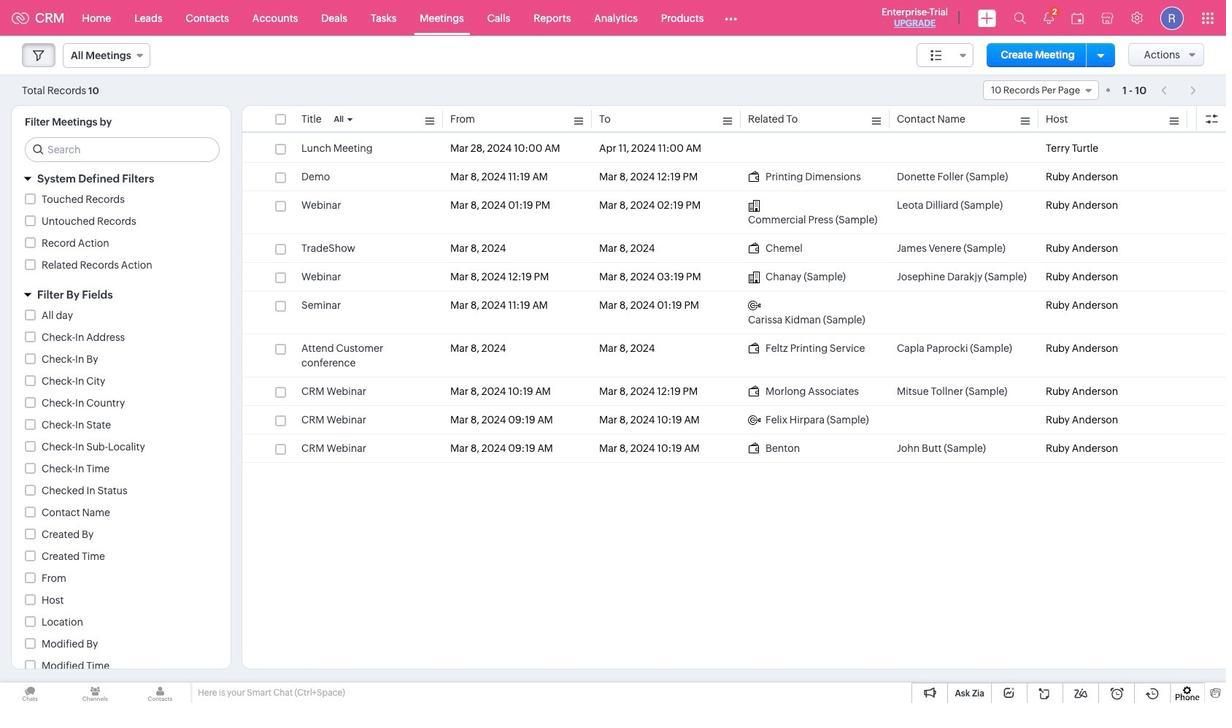 Task type: locate. For each thing, give the bounding box(es) containing it.
chats image
[[0, 683, 60, 703]]

signals element
[[1036, 0, 1063, 36]]

create menu element
[[970, 0, 1006, 35]]

search element
[[1006, 0, 1036, 36]]

None field
[[63, 43, 150, 68], [917, 43, 974, 67], [984, 80, 1100, 100], [63, 43, 150, 68], [984, 80, 1100, 100]]

row group
[[242, 134, 1227, 463]]

logo image
[[12, 12, 29, 24]]

none field size
[[917, 43, 974, 67]]

calendar image
[[1072, 12, 1085, 24]]

Other Modules field
[[716, 6, 747, 30]]

profile image
[[1161, 6, 1185, 30]]

navigation
[[1155, 80, 1205, 101]]

size image
[[931, 49, 943, 62]]

Search text field
[[26, 138, 219, 161]]

create menu image
[[979, 9, 997, 27]]



Task type: vqa. For each thing, say whether or not it's contained in the screenshot.
logo
yes



Task type: describe. For each thing, give the bounding box(es) containing it.
contacts image
[[130, 683, 190, 703]]

search image
[[1014, 12, 1027, 24]]

channels image
[[65, 683, 125, 703]]

profile element
[[1152, 0, 1193, 35]]



